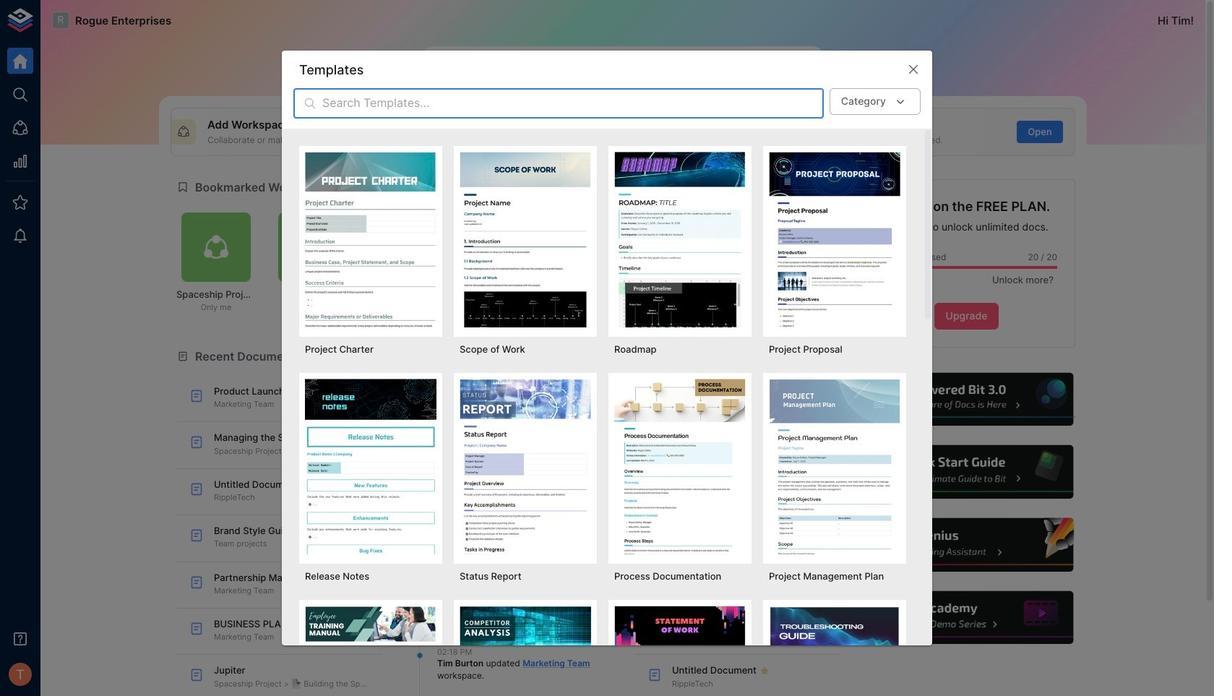 Task type: vqa. For each thing, say whether or not it's contained in the screenshot.
third Help image from the bottom
yes



Task type: describe. For each thing, give the bounding box(es) containing it.
Search Templates... text field
[[322, 88, 824, 119]]

project management plan image
[[769, 379, 901, 555]]

release notes image
[[305, 379, 437, 555]]

troubleshooting guide image
[[769, 606, 901, 696]]

4 help image from the top
[[858, 589, 1076, 647]]

project charter image
[[305, 152, 437, 327]]

competitor research report image
[[460, 606, 591, 696]]



Task type: locate. For each thing, give the bounding box(es) containing it.
scope of work image
[[460, 152, 591, 327]]

help image
[[858, 371, 1076, 428], [858, 444, 1076, 501], [858, 516, 1076, 574], [858, 589, 1076, 647]]

2 help image from the top
[[858, 444, 1076, 501]]

3 help image from the top
[[858, 516, 1076, 574]]

project proposal image
[[769, 152, 901, 327]]

process documentation image
[[615, 379, 746, 555]]

dialog
[[282, 51, 933, 696]]

1 help image from the top
[[858, 371, 1076, 428]]

status report image
[[460, 379, 591, 555]]

roadmap image
[[615, 152, 746, 327]]

employee training manual image
[[305, 606, 437, 696]]

statement of work image
[[615, 606, 746, 696]]



